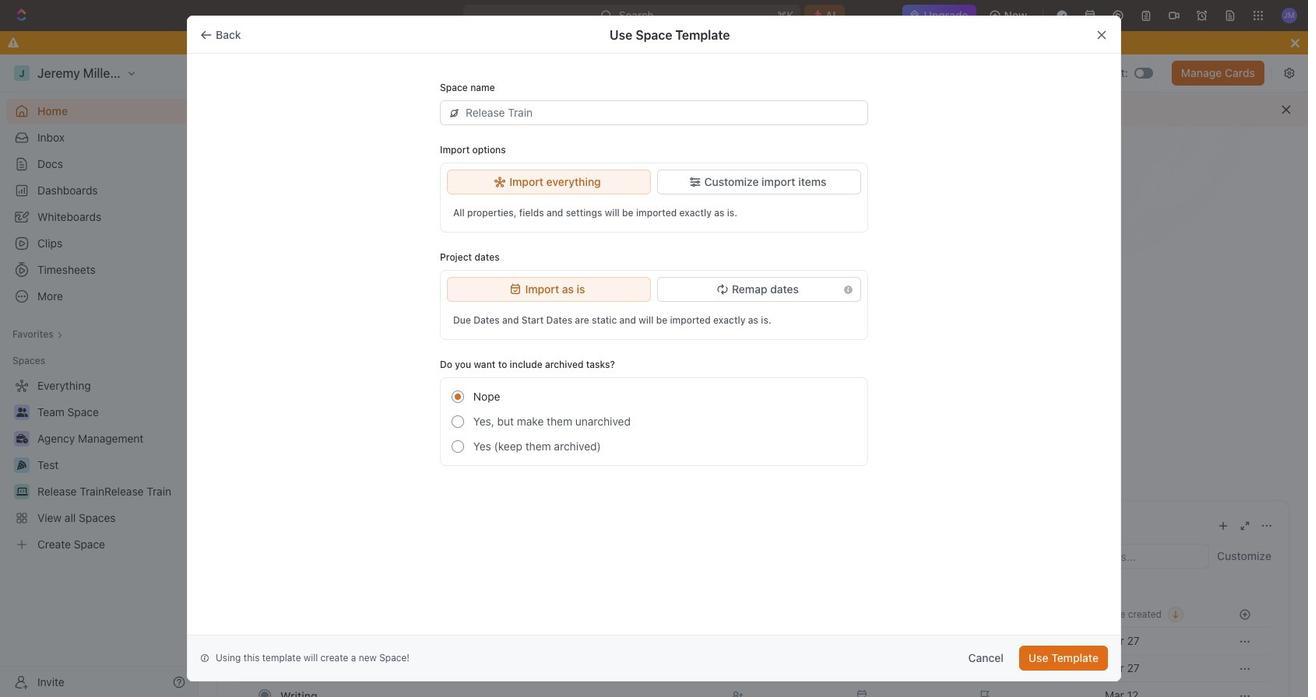Task type: locate. For each thing, give the bounding box(es) containing it.
option group
[[452, 385, 862, 460]]

Search tasks... text field
[[1053, 545, 1209, 569]]

tree
[[6, 374, 192, 558]]

sidebar navigation
[[0, 55, 199, 698]]

None radio
[[452, 391, 464, 404]]

tree inside sidebar navigation
[[6, 374, 192, 558]]

None radio
[[452, 416, 464, 428], [452, 441, 464, 453], [452, 416, 464, 428], [452, 441, 464, 453]]

Release Train text field
[[466, 101, 859, 125]]

alert
[[199, 93, 1309, 127]]



Task type: vqa. For each thing, say whether or not it's contained in the screenshot.
business time IMAGE
no



